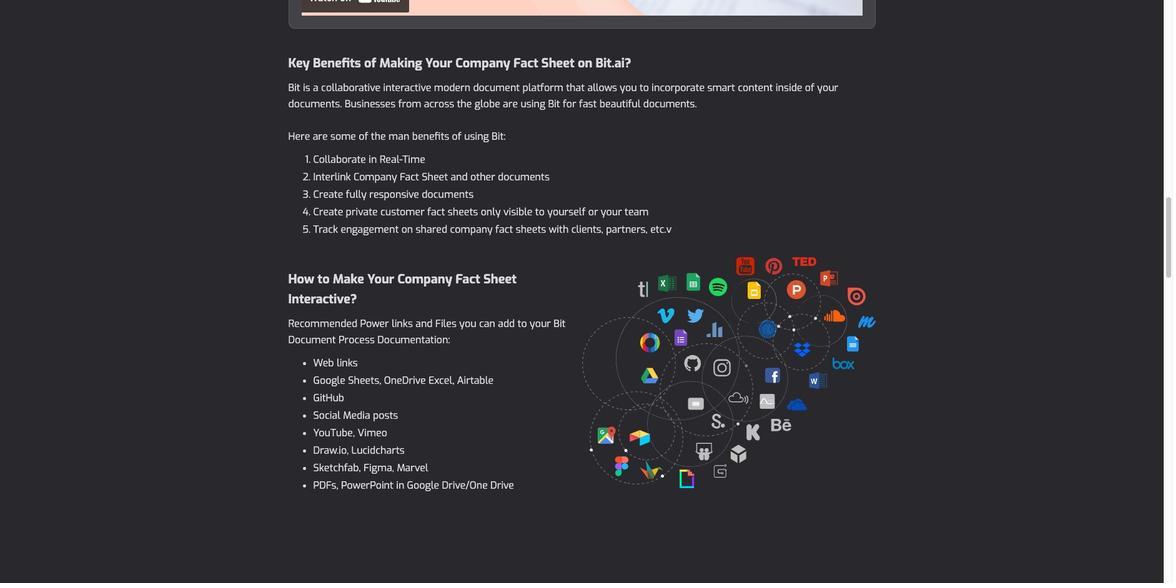 Task type: describe. For each thing, give the bounding box(es) containing it.
drive
[[491, 479, 514, 492]]

fact inside how to make your company fact sheet interactive?
[[456, 271, 481, 288]]

can
[[479, 317, 496, 330]]

time
[[403, 153, 426, 166]]

with
[[549, 223, 569, 236]]

bit.ai?
[[596, 55, 632, 72]]

inside
[[776, 81, 803, 94]]

beautiful
[[600, 97, 641, 110]]

document
[[473, 81, 520, 94]]

1 horizontal spatial google
[[407, 479, 439, 492]]

across
[[424, 97, 454, 110]]

0 vertical spatial bit
[[288, 81, 300, 94]]

0 horizontal spatial are
[[313, 130, 328, 143]]

files
[[436, 317, 457, 330]]

rich media embed image
[[582, 257, 876, 489]]

sheet for and
[[422, 170, 448, 184]]

of right benefits
[[452, 130, 462, 143]]

onedrive
[[384, 374, 426, 387]]

the inside bit is a collaborative interactive modern document platform that allows you to incorporate smart content inside of your documents. businesses from across the globe are using bit for fast beautiful documents.
[[457, 97, 472, 110]]

content
[[738, 81, 773, 94]]

using inside bit is a collaborative interactive modern document platform that allows you to incorporate smart content inside of your documents. businesses from across the globe are using bit for fast beautiful documents.
[[521, 97, 546, 110]]

posts
[[373, 409, 398, 422]]

fast
[[579, 97, 597, 110]]

airtable
[[457, 374, 494, 387]]

clients,
[[572, 223, 604, 236]]

youtube,
[[313, 427, 355, 440]]

track
[[313, 223, 338, 236]]

from
[[398, 97, 422, 110]]

sheets,
[[348, 374, 381, 387]]

incorporate
[[652, 81, 705, 94]]

benefits
[[313, 55, 361, 72]]

you inside bit is a collaborative interactive modern document platform that allows you to incorporate smart content inside of your documents. businesses from across the globe are using bit for fast beautiful documents.
[[620, 81, 637, 94]]

or
[[589, 205, 598, 219]]

shared
[[416, 223, 448, 236]]

partners,
[[606, 223, 648, 236]]

to inside bit is a collaborative interactive modern document platform that allows you to incorporate smart content inside of your documents. businesses from across the globe are using bit for fast beautiful documents.
[[640, 81, 649, 94]]

and inside recommended power links and files you can add to your bit document process documentation:
[[416, 317, 433, 330]]

1 horizontal spatial documents
[[498, 170, 550, 184]]

interactive
[[383, 81, 432, 94]]

man
[[389, 130, 410, 143]]

links inside recommended power links and files you can add to your bit document process documentation:
[[392, 317, 413, 330]]

globe
[[475, 97, 500, 110]]

your inside bit is a collaborative interactive modern document platform that allows you to incorporate smart content inside of your documents. businesses from across the globe are using bit for fast beautiful documents.
[[818, 81, 839, 94]]

key
[[288, 55, 310, 72]]

of left the making
[[364, 55, 377, 72]]

modern
[[434, 81, 471, 94]]

1 horizontal spatial on
[[578, 55, 593, 72]]

make
[[333, 271, 364, 288]]

collaborate in real-time interlink company fact sheet and other documents create fully responsive documents create private customer fact sheets only visible to yourself or your team track engagement on shared company fact sheets with clients, partners, etc.v
[[313, 153, 672, 236]]

smart
[[708, 81, 736, 94]]

real-
[[380, 153, 403, 166]]

sketchfab,
[[313, 462, 361, 475]]

your inside recommended power links and files you can add to your bit document process documentation:
[[530, 317, 551, 330]]

draw.io,
[[313, 444, 349, 457]]

private
[[346, 205, 378, 219]]

in inside web links google sheets, onedrive excel, airtable github social media posts youtube, vimeo draw.io, lucidcharts sketchfab, figma, marvel pdfs, powerpoint in google drive/one drive
[[396, 479, 405, 492]]

some
[[331, 130, 356, 143]]

you inside recommended power links and files you can add to your bit document process documentation:
[[460, 317, 477, 330]]

to inside how to make your company fact sheet interactive?
[[318, 271, 330, 288]]

0 vertical spatial your
[[426, 55, 453, 72]]

yourself
[[548, 205, 586, 219]]

0 vertical spatial sheets
[[448, 205, 478, 219]]

fact for and
[[400, 170, 419, 184]]

in inside the collaborate in real-time interlink company fact sheet and other documents create fully responsive documents create private customer fact sheets only visible to yourself or your team track engagement on shared company fact sheets with clients, partners, etc.v
[[369, 153, 377, 166]]

1 horizontal spatial sheets
[[516, 223, 546, 236]]

company
[[450, 223, 493, 236]]

on inside the collaborate in real-time interlink company fact sheet and other documents create fully responsive documents create private customer fact sheets only visible to yourself or your team track engagement on shared company fact sheets with clients, partners, etc.v
[[402, 223, 413, 236]]

sheet for on
[[542, 55, 575, 72]]

1 documents. from the left
[[288, 97, 342, 110]]

visible
[[504, 205, 533, 219]]

power
[[360, 317, 389, 330]]

document
[[288, 334, 336, 347]]

add
[[498, 317, 515, 330]]

list for sheet
[[288, 151, 876, 239]]



Task type: locate. For each thing, give the bounding box(es) containing it.
your right inside on the top
[[818, 81, 839, 94]]

figma,
[[364, 462, 394, 475]]

links inside web links google sheets, onedrive excel, airtable github social media posts youtube, vimeo draw.io, lucidcharts sketchfab, figma, marvel pdfs, powerpoint in google drive/one drive
[[337, 357, 358, 370]]

here are some of the man benefits of using bit:
[[288, 130, 506, 143]]

a
[[313, 81, 319, 94]]

1 vertical spatial company
[[354, 170, 397, 184]]

sheets up company
[[448, 205, 478, 219]]

2 horizontal spatial sheet
[[542, 55, 575, 72]]

and
[[451, 170, 468, 184], [416, 317, 433, 330]]

0 vertical spatial links
[[392, 317, 413, 330]]

1 vertical spatial fact
[[496, 223, 513, 236]]

1 vertical spatial your
[[601, 205, 622, 219]]

1 horizontal spatial fact
[[496, 223, 513, 236]]

0 vertical spatial on
[[578, 55, 593, 72]]

etc.v
[[651, 223, 672, 236]]

you
[[620, 81, 637, 94], [460, 317, 477, 330]]

the down modern
[[457, 97, 472, 110]]

2 vertical spatial fact
[[456, 271, 481, 288]]

the left man in the top left of the page
[[371, 130, 386, 143]]

1 horizontal spatial the
[[457, 97, 472, 110]]

to
[[640, 81, 649, 94], [536, 205, 545, 219], [318, 271, 330, 288], [518, 317, 527, 330]]

documents up "visible"
[[498, 170, 550, 184]]

0 vertical spatial company
[[456, 55, 511, 72]]

bit is a collaborative interactive modern document platform that allows you to incorporate smart content inside of your documents. businesses from across the globe are using bit for fast beautiful documents.
[[288, 81, 839, 110]]

0 vertical spatial you
[[620, 81, 637, 94]]

are down document
[[503, 97, 518, 110]]

0 horizontal spatial in
[[369, 153, 377, 166]]

lucidcharts
[[352, 444, 405, 457]]

other
[[471, 170, 495, 184]]

1 horizontal spatial your
[[601, 205, 622, 219]]

2 vertical spatial bit
[[554, 317, 566, 330]]

fact up platform
[[514, 55, 539, 72]]

pdfs,
[[313, 479, 339, 492]]

fact
[[514, 55, 539, 72], [400, 170, 419, 184], [456, 271, 481, 288]]

responsive
[[370, 188, 419, 201]]

vimeo
[[358, 427, 387, 440]]

0 horizontal spatial google
[[313, 374, 346, 387]]

documents.
[[288, 97, 342, 110], [644, 97, 697, 110]]

1 horizontal spatial in
[[396, 479, 405, 492]]

create down interlink
[[313, 188, 343, 201]]

interactive?
[[288, 291, 357, 308]]

fact inside the collaborate in real-time interlink company fact sheet and other documents create fully responsive documents create private customer fact sheets only visible to yourself or your team track engagement on shared company fact sheets with clients, partners, etc.v
[[400, 170, 419, 184]]

social
[[313, 409, 341, 422]]

collaborate
[[313, 153, 366, 166]]

list containing web links
[[288, 355, 576, 495]]

media
[[343, 409, 370, 422]]

sheets
[[448, 205, 478, 219], [516, 223, 546, 236]]

your
[[818, 81, 839, 94], [601, 205, 622, 219], [530, 317, 551, 330]]

0 vertical spatial sheet
[[542, 55, 575, 72]]

you up the beautiful
[[620, 81, 637, 94]]

company up files
[[398, 271, 453, 288]]

for
[[563, 97, 577, 110]]

and up documentation:
[[416, 317, 433, 330]]

you left can
[[460, 317, 477, 330]]

fact up shared
[[428, 205, 445, 219]]

1 vertical spatial bit
[[548, 97, 560, 110]]

0 vertical spatial and
[[451, 170, 468, 184]]

0 vertical spatial documents
[[498, 170, 550, 184]]

list containing collaborate in real-time
[[288, 151, 876, 239]]

1 vertical spatial in
[[396, 479, 405, 492]]

bit right add
[[554, 317, 566, 330]]

your right or
[[601, 205, 622, 219]]

on down customer in the left top of the page
[[402, 223, 413, 236]]

0 horizontal spatial company
[[354, 170, 397, 184]]

documentation:
[[378, 334, 450, 347]]

0 vertical spatial the
[[457, 97, 472, 110]]

1 create from the top
[[313, 188, 343, 201]]

1 vertical spatial you
[[460, 317, 477, 330]]

fact up can
[[456, 271, 481, 288]]

fully
[[346, 188, 367, 201]]

links
[[392, 317, 413, 330], [337, 357, 358, 370]]

2 vertical spatial sheet
[[484, 271, 517, 288]]

2 horizontal spatial company
[[456, 55, 511, 72]]

to up the beautiful
[[640, 81, 649, 94]]

company up document
[[456, 55, 511, 72]]

making
[[380, 55, 422, 72]]

1 vertical spatial are
[[313, 130, 328, 143]]

sheets down "visible"
[[516, 223, 546, 236]]

sheet inside the collaborate in real-time interlink company fact sheet and other documents create fully responsive documents create private customer fact sheets only visible to yourself or your team track engagement on shared company fact sheets with clients, partners, etc.v
[[422, 170, 448, 184]]

0 horizontal spatial links
[[337, 357, 358, 370]]

0 horizontal spatial sheets
[[448, 205, 478, 219]]

1 vertical spatial using
[[464, 130, 489, 143]]

sheet inside how to make your company fact sheet interactive?
[[484, 271, 517, 288]]

1 vertical spatial sheets
[[516, 223, 546, 236]]

1 horizontal spatial are
[[503, 97, 518, 110]]

1 vertical spatial and
[[416, 317, 433, 330]]

2 list from the top
[[288, 355, 576, 495]]

0 vertical spatial list
[[288, 151, 876, 239]]

0 horizontal spatial your
[[368, 271, 395, 288]]

engagement
[[341, 223, 399, 236]]

are
[[503, 97, 518, 110], [313, 130, 328, 143]]

list
[[288, 151, 876, 239], [288, 355, 576, 495]]

on
[[578, 55, 593, 72], [402, 223, 413, 236]]

2 horizontal spatial fact
[[514, 55, 539, 72]]

businesses
[[345, 97, 396, 110]]

that
[[566, 81, 585, 94]]

2 vertical spatial company
[[398, 271, 453, 288]]

web links google sheets, onedrive excel, airtable github social media posts youtube, vimeo draw.io, lucidcharts sketchfab, figma, marvel pdfs, powerpoint in google drive/one drive
[[313, 357, 514, 492]]

0 vertical spatial using
[[521, 97, 546, 110]]

1 vertical spatial links
[[337, 357, 358, 370]]

sheet
[[542, 55, 575, 72], [422, 170, 448, 184], [484, 271, 517, 288]]

your right add
[[530, 317, 551, 330]]

only
[[481, 205, 501, 219]]

2 documents. from the left
[[644, 97, 697, 110]]

create
[[313, 188, 343, 201], [313, 205, 343, 219]]

github
[[313, 392, 344, 405]]

1 horizontal spatial documents.
[[644, 97, 697, 110]]

list for interactive?
[[288, 355, 576, 495]]

google
[[313, 374, 346, 387], [407, 479, 439, 492]]

sheet up add
[[484, 271, 517, 288]]

0 horizontal spatial and
[[416, 317, 433, 330]]

of right inside on the top
[[805, 81, 815, 94]]

process
[[339, 334, 375, 347]]

excel,
[[429, 374, 455, 387]]

interlink
[[313, 170, 351, 184]]

is
[[303, 81, 310, 94]]

documents
[[498, 170, 550, 184], [422, 188, 474, 201]]

1 vertical spatial list
[[288, 355, 576, 495]]

0 vertical spatial fact
[[514, 55, 539, 72]]

1 list from the top
[[288, 151, 876, 239]]

your inside how to make your company fact sheet interactive?
[[368, 271, 395, 288]]

1 horizontal spatial and
[[451, 170, 468, 184]]

links up documentation:
[[392, 317, 413, 330]]

0 vertical spatial in
[[369, 153, 377, 166]]

0 horizontal spatial the
[[371, 130, 386, 143]]

1 horizontal spatial company
[[398, 271, 453, 288]]

0 horizontal spatial using
[[464, 130, 489, 143]]

to inside the collaborate in real-time interlink company fact sheet and other documents create fully responsive documents create private customer fact sheets only visible to yourself or your team track engagement on shared company fact sheets with clients, partners, etc.v
[[536, 205, 545, 219]]

are right here
[[313, 130, 328, 143]]

0 horizontal spatial sheet
[[422, 170, 448, 184]]

0 vertical spatial are
[[503, 97, 518, 110]]

allows
[[588, 81, 617, 94]]

in down 'marvel'
[[396, 479, 405, 492]]

links right web
[[337, 357, 358, 370]]

2 create from the top
[[313, 205, 343, 219]]

0 horizontal spatial documents
[[422, 188, 474, 201]]

company for interlink
[[354, 170, 397, 184]]

company inside how to make your company fact sheet interactive?
[[398, 271, 453, 288]]

on up that
[[578, 55, 593, 72]]

google up github
[[313, 374, 346, 387]]

0 horizontal spatial you
[[460, 317, 477, 330]]

fact for on
[[514, 55, 539, 72]]

and left other
[[451, 170, 468, 184]]

the
[[457, 97, 472, 110], [371, 130, 386, 143]]

0 horizontal spatial fact
[[428, 205, 445, 219]]

1 horizontal spatial your
[[426, 55, 453, 72]]

2 horizontal spatial your
[[818, 81, 839, 94]]

google down 'marvel'
[[407, 479, 439, 492]]

your right the make
[[368, 271, 395, 288]]

to inside recommended power links and files you can add to your bit document process documentation:
[[518, 317, 527, 330]]

1 horizontal spatial fact
[[456, 271, 481, 288]]

drive/one
[[442, 479, 488, 492]]

0 horizontal spatial fact
[[400, 170, 419, 184]]

web
[[313, 357, 334, 370]]

fact
[[428, 205, 445, 219], [496, 223, 513, 236]]

0 vertical spatial your
[[818, 81, 839, 94]]

documents. down the incorporate
[[644, 97, 697, 110]]

1 horizontal spatial you
[[620, 81, 637, 94]]

sheet up platform
[[542, 55, 575, 72]]

key benefits of making your company fact sheet on bit.ai?
[[288, 55, 632, 72]]

collaborative
[[321, 81, 381, 94]]

to right add
[[518, 317, 527, 330]]

company
[[456, 55, 511, 72], [354, 170, 397, 184], [398, 271, 453, 288]]

are inside bit is a collaborative interactive modern document platform that allows you to incorporate smart content inside of your documents. businesses from across the globe are using bit for fast beautiful documents.
[[503, 97, 518, 110]]

platform
[[523, 81, 564, 94]]

powerpoint
[[341, 479, 394, 492]]

1 vertical spatial documents
[[422, 188, 474, 201]]

your up modern
[[426, 55, 453, 72]]

company down real-
[[354, 170, 397, 184]]

documents up shared
[[422, 188, 474, 201]]

fact down time
[[400, 170, 419, 184]]

0 horizontal spatial your
[[530, 317, 551, 330]]

create up track
[[313, 205, 343, 219]]

team
[[625, 205, 649, 219]]

1 vertical spatial create
[[313, 205, 343, 219]]

recommended power links and files you can add to your bit document process documentation:
[[288, 317, 566, 347]]

your inside the collaborate in real-time interlink company fact sheet and other documents create fully responsive documents create private customer fact sheets only visible to yourself or your team track engagement on shared company fact sheets with clients, partners, etc.v
[[601, 205, 622, 219]]

your
[[426, 55, 453, 72], [368, 271, 395, 288]]

using left bit: on the top left of page
[[464, 130, 489, 143]]

1 vertical spatial your
[[368, 271, 395, 288]]

using
[[521, 97, 546, 110], [464, 130, 489, 143]]

marvel
[[397, 462, 428, 475]]

0 horizontal spatial documents.
[[288, 97, 342, 110]]

using down platform
[[521, 97, 546, 110]]

0 vertical spatial google
[[313, 374, 346, 387]]

to up interactive?
[[318, 271, 330, 288]]

customer
[[381, 205, 425, 219]]

1 horizontal spatial links
[[392, 317, 413, 330]]

company for your
[[456, 55, 511, 72]]

0 horizontal spatial on
[[402, 223, 413, 236]]

bit inside recommended power links and files you can add to your bit document process documentation:
[[554, 317, 566, 330]]

sheet down time
[[422, 170, 448, 184]]

recommended
[[288, 317, 358, 330]]

bit:
[[492, 130, 506, 143]]

1 vertical spatial google
[[407, 479, 439, 492]]

how
[[288, 271, 314, 288]]

documents. down a
[[288, 97, 342, 110]]

how to make your company fact sheet interactive?
[[288, 271, 517, 308]]

1 vertical spatial the
[[371, 130, 386, 143]]

1 horizontal spatial using
[[521, 97, 546, 110]]

to right "visible"
[[536, 205, 545, 219]]

fact down only
[[496, 223, 513, 236]]

and inside the collaborate in real-time interlink company fact sheet and other documents create fully responsive documents create private customer fact sheets only visible to yourself or your team track engagement on shared company fact sheets with clients, partners, etc.v
[[451, 170, 468, 184]]

2 vertical spatial your
[[530, 317, 551, 330]]

0 vertical spatial create
[[313, 188, 343, 201]]

of
[[364, 55, 377, 72], [805, 81, 815, 94], [359, 130, 368, 143], [452, 130, 462, 143]]

benefits
[[412, 130, 450, 143]]

1 vertical spatial sheet
[[422, 170, 448, 184]]

here
[[288, 130, 310, 143]]

in
[[369, 153, 377, 166], [396, 479, 405, 492]]

company inside the collaborate in real-time interlink company fact sheet and other documents create fully responsive documents create private customer fact sheets only visible to yourself or your team track engagement on shared company fact sheets with clients, partners, etc.v
[[354, 170, 397, 184]]

bit left is on the top left
[[288, 81, 300, 94]]

bit left for
[[548, 97, 560, 110]]

0 vertical spatial fact
[[428, 205, 445, 219]]

1 vertical spatial fact
[[400, 170, 419, 184]]

1 horizontal spatial sheet
[[484, 271, 517, 288]]

1 vertical spatial on
[[402, 223, 413, 236]]

of right some
[[359, 130, 368, 143]]

of inside bit is a collaborative interactive modern document platform that allows you to incorporate smart content inside of your documents. businesses from across the globe are using bit for fast beautiful documents.
[[805, 81, 815, 94]]

in left real-
[[369, 153, 377, 166]]



Task type: vqa. For each thing, say whether or not it's contained in the screenshot.
text
no



